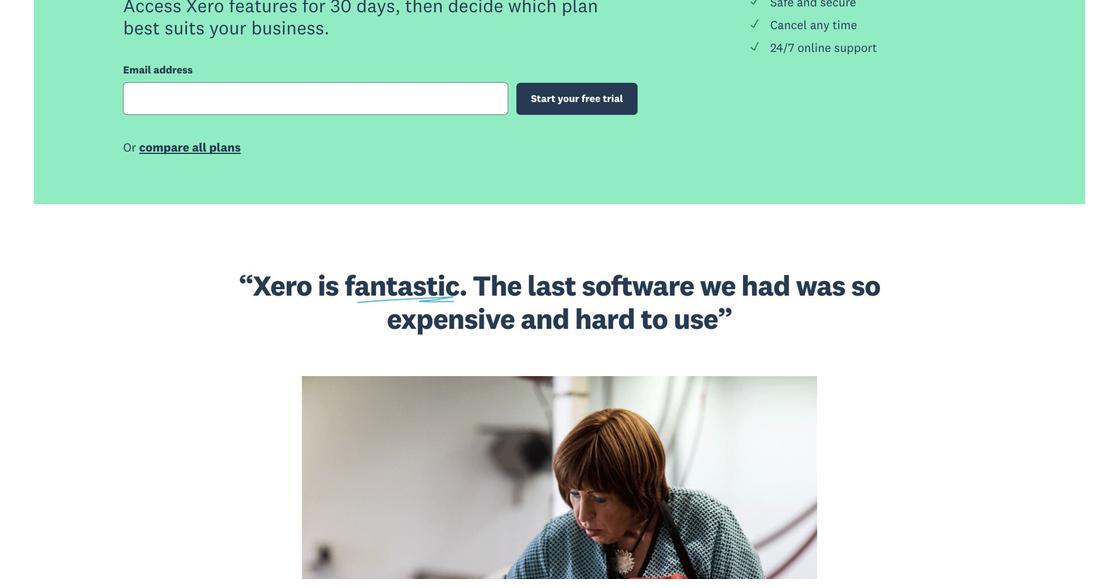 Task type: describe. For each thing, give the bounding box(es) containing it.
email
[[123, 63, 151, 76]]

cancel any time
[[771, 17, 858, 32]]

last
[[528, 268, 576, 303]]

start your free trial button
[[516, 83, 638, 115]]

24/7
[[771, 39, 795, 55]]

compare all plans link
[[139, 139, 241, 158]]

business.
[[251, 16, 330, 39]]

hard
[[575, 301, 635, 336]]

included image for cancel any time
[[750, 18, 761, 29]]

your inside the access xero features for 30 days, then decide which plan best suits your business.
[[209, 16, 247, 39]]

then
[[405, 0, 443, 17]]

address
[[154, 63, 193, 76]]

1 included image from the top
[[750, 0, 761, 6]]

features
[[229, 0, 298, 17]]

30
[[331, 0, 352, 17]]

plans
[[209, 139, 241, 155]]

start
[[531, 92, 556, 105]]

online
[[798, 39, 832, 55]]

xero is
[[253, 268, 345, 303]]

access xero features for 30 days, then decide which plan best suits your business.
[[123, 0, 599, 39]]

is
[[318, 268, 339, 303]]

plan
[[562, 0, 599, 17]]

which
[[508, 0, 557, 17]]



Task type: locate. For each thing, give the bounding box(es) containing it.
3 included image from the top
[[750, 41, 761, 52]]

your inside start your free trial button
[[558, 92, 580, 105]]

access
[[123, 0, 182, 17]]

the last software we had was so expensive and hard to use
[[387, 268, 881, 336]]

all
[[192, 139, 207, 155]]

1 vertical spatial xero
[[253, 268, 312, 303]]

best
[[123, 16, 160, 39]]

2 included image from the top
[[750, 18, 761, 29]]

fantastic.
[[345, 268, 467, 303]]

0 vertical spatial included image
[[750, 0, 761, 6]]

so
[[852, 268, 881, 303]]

suits
[[165, 16, 205, 39]]

support
[[835, 39, 878, 55]]

for
[[302, 0, 326, 17]]

Email address text field
[[123, 82, 508, 115]]

cancel
[[771, 17, 808, 32]]

time
[[833, 17, 858, 32]]

was
[[796, 268, 846, 303]]

expensive
[[387, 301, 515, 336]]

had
[[742, 268, 790, 303]]

trial
[[603, 92, 623, 105]]

xero inside the access xero features for 30 days, then decide which plan best suits your business.
[[186, 0, 224, 17]]

0 vertical spatial your
[[209, 16, 247, 39]]

days,
[[357, 0, 401, 17]]

software
[[582, 268, 695, 303]]

xero right access
[[186, 0, 224, 17]]

and
[[521, 301, 569, 336]]

0 horizontal spatial xero
[[186, 0, 224, 17]]

compare
[[139, 139, 189, 155]]

1 horizontal spatial xero
[[253, 268, 312, 303]]

2 vertical spatial included image
[[750, 41, 761, 52]]

decide
[[448, 0, 504, 17]]

email address
[[123, 63, 193, 76]]

your
[[209, 16, 247, 39], [558, 92, 580, 105]]

the
[[473, 268, 522, 303]]

1 vertical spatial your
[[558, 92, 580, 105]]

xero
[[186, 0, 224, 17], [253, 268, 312, 303]]

your right suits
[[209, 16, 247, 39]]

1 vertical spatial included image
[[750, 18, 761, 29]]

or compare all plans
[[123, 139, 241, 155]]

free
[[582, 92, 601, 105]]

your left 'free'
[[558, 92, 580, 105]]

woman making cheese image
[[302, 376, 817, 579]]

included image
[[750, 0, 761, 6], [750, 18, 761, 29], [750, 41, 761, 52]]

0 horizontal spatial your
[[209, 16, 247, 39]]

1 horizontal spatial your
[[558, 92, 580, 105]]

any
[[811, 17, 830, 32]]

to
[[641, 301, 668, 336]]

0 vertical spatial xero
[[186, 0, 224, 17]]

xero left is
[[253, 268, 312, 303]]

we
[[700, 268, 736, 303]]

start your free trial
[[531, 92, 623, 105]]

or
[[123, 139, 136, 155]]

24/7 online support
[[771, 39, 878, 55]]

use
[[674, 301, 718, 336]]

included image for 24/7 online support
[[750, 41, 761, 52]]



Task type: vqa. For each thing, say whether or not it's contained in the screenshot.
NOV for Change
no



